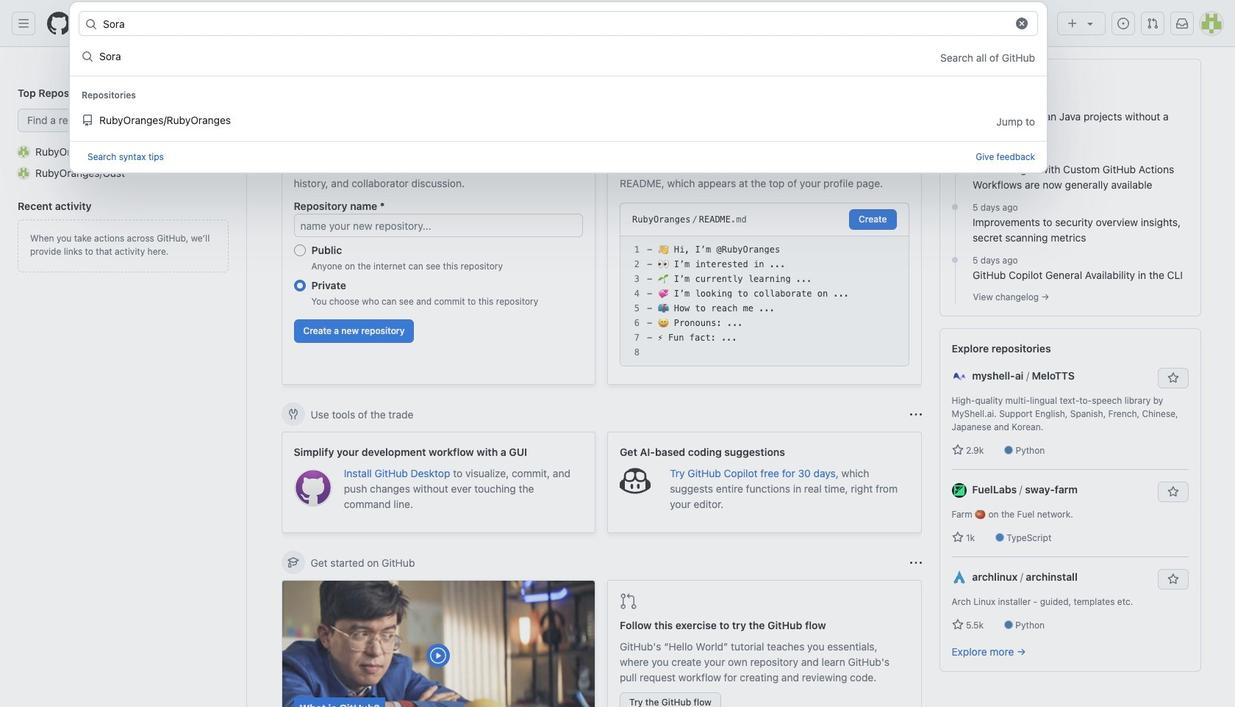 Task type: vqa. For each thing, say whether or not it's contained in the screenshot.
the top Star this repository image
yes



Task type: describe. For each thing, give the bounding box(es) containing it.
try the github flow element
[[607, 581, 922, 708]]

star image for @archlinux profile image
[[952, 620, 963, 632]]

3 dot fill image from the top
[[949, 254, 961, 266]]

none submit inside introduce yourself with a profile readme element
[[849, 210, 897, 230]]

explore repositories navigation
[[939, 329, 1201, 673]]

what is github? image
[[282, 582, 595, 708]]

none radio inside start a new repository 'element'
[[294, 280, 305, 292]]

@archlinux profile image
[[952, 571, 966, 586]]

issue opened image
[[1117, 18, 1129, 29]]

start a new repository element
[[281, 126, 595, 385]]

tools image
[[287, 409, 299, 421]]

1 dot fill image from the top
[[949, 149, 961, 160]]

gust image
[[18, 167, 29, 179]]

homepage image
[[47, 12, 71, 35]]

what is github? element
[[281, 581, 595, 708]]

filter image
[[849, 66, 861, 78]]

why am i seeing this? image for try the github flow 'element'
[[910, 558, 922, 569]]

introduce yourself with a profile readme element
[[607, 126, 922, 385]]



Task type: locate. For each thing, give the bounding box(es) containing it.
git pull request image
[[1147, 18, 1159, 29], [620, 593, 637, 611]]

1 horizontal spatial git pull request image
[[1147, 18, 1159, 29]]

1 vertical spatial star this repository image
[[1167, 574, 1179, 586]]

suggestions list box
[[70, 39, 1047, 141]]

none radio inside start a new repository 'element'
[[294, 245, 305, 257]]

triangle down image
[[1084, 18, 1096, 29]]

simplify your development workflow with a gui element
[[281, 432, 595, 534]]

1 vertical spatial star image
[[952, 620, 963, 632]]

None radio
[[294, 245, 305, 257]]

notifications image
[[1176, 18, 1188, 29]]

command palette image
[[1021, 18, 1033, 29]]

0 vertical spatial star image
[[952, 445, 963, 457]]

1 vertical spatial git pull request image
[[620, 593, 637, 611]]

github desktop image
[[294, 469, 332, 507]]

dialog
[[69, 1, 1048, 173]]

None radio
[[294, 280, 305, 292]]

get ai-based coding suggestions element
[[607, 432, 922, 534]]

@fuellabs profile image
[[952, 484, 966, 499]]

plus image
[[1067, 18, 1078, 29]]

0 vertical spatial git pull request image
[[1147, 18, 1159, 29]]

dot fill image
[[949, 149, 961, 160], [949, 201, 961, 213], [949, 254, 961, 266]]

2 vertical spatial dot fill image
[[949, 254, 961, 266]]

0 horizontal spatial git pull request image
[[620, 593, 637, 611]]

star this repository image for @myshell-ai profile icon
[[1167, 373, 1179, 384]]

star image down @archlinux profile image
[[952, 620, 963, 632]]

Find a repository… text field
[[18, 109, 229, 132]]

2 dot fill image from the top
[[949, 201, 961, 213]]

Top Repositories search field
[[18, 109, 229, 132]]

0 vertical spatial star this repository image
[[1167, 373, 1179, 384]]

why am i seeing this? image
[[910, 409, 922, 421], [910, 558, 922, 569]]

1 why am i seeing this? image from the top
[[910, 409, 922, 421]]

1 vertical spatial dot fill image
[[949, 201, 961, 213]]

None submit
[[849, 210, 897, 230]]

rubyoranges image
[[18, 146, 29, 158]]

None text field
[[103, 12, 1006, 35]]

star this repository image
[[1167, 487, 1179, 498]]

1 vertical spatial why am i seeing this? image
[[910, 558, 922, 569]]

1 star image from the top
[[952, 445, 963, 457]]

star image
[[952, 445, 963, 457], [952, 620, 963, 632]]

0 vertical spatial why am i seeing this? image
[[910, 409, 922, 421]]

play image
[[430, 648, 447, 665]]

2 star image from the top
[[952, 620, 963, 632]]

name your new repository... text field
[[294, 214, 583, 237]]

git pull request image inside try the github flow 'element'
[[620, 593, 637, 611]]

0 vertical spatial dot fill image
[[949, 149, 961, 160]]

explore element
[[939, 59, 1201, 708]]

star this repository image for @archlinux profile image
[[1167, 574, 1179, 586]]

why am i seeing this? image for get ai-based coding suggestions element
[[910, 409, 922, 421]]

@myshell-ai profile image
[[952, 370, 966, 385]]

star this repository image
[[1167, 373, 1179, 384], [1167, 574, 1179, 586]]

1 star this repository image from the top
[[1167, 373, 1179, 384]]

2 star this repository image from the top
[[1167, 574, 1179, 586]]

star image up @fuellabs profile image
[[952, 445, 963, 457]]

2 why am i seeing this? image from the top
[[910, 558, 922, 569]]

star image
[[952, 532, 963, 544]]

mortar board image
[[287, 557, 299, 569]]

star image for @myshell-ai profile icon
[[952, 445, 963, 457]]



